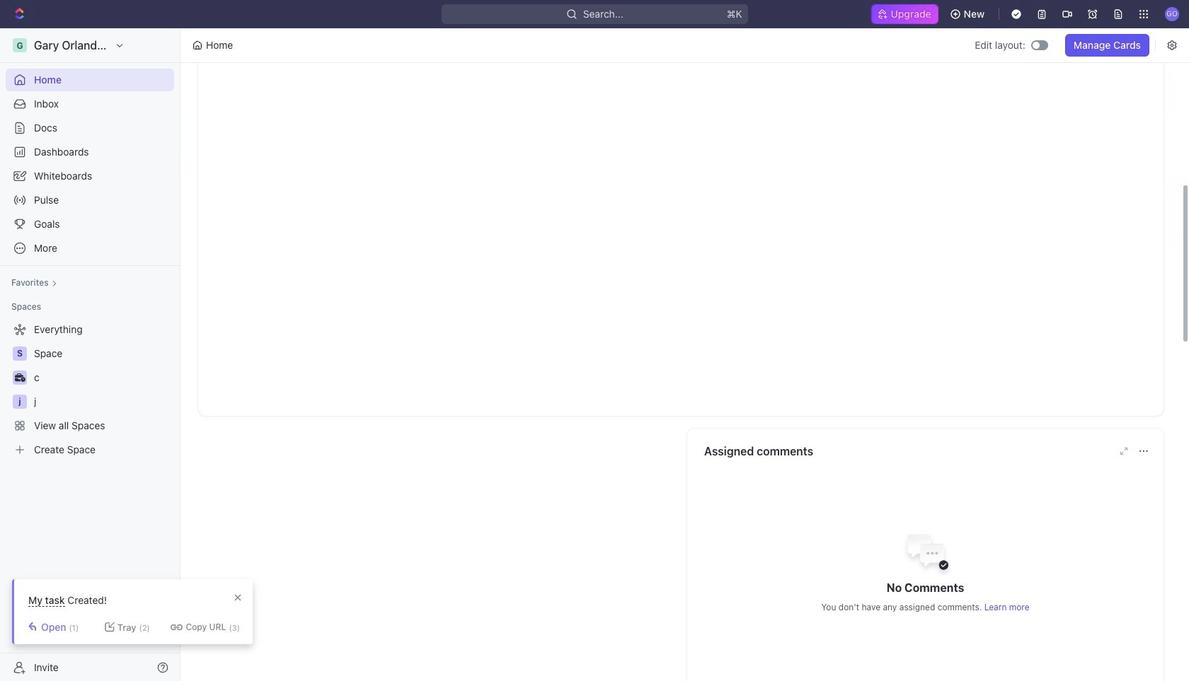 Task type: locate. For each thing, give the bounding box(es) containing it.
tree
[[6, 319, 174, 462]]

j, , element
[[13, 395, 27, 409]]

business time image
[[15, 374, 25, 382]]

tree inside "sidebar" navigation
[[6, 319, 174, 462]]



Task type: describe. For each thing, give the bounding box(es) containing it.
gary orlando's workspace, , element
[[13, 38, 27, 52]]

sidebar navigation
[[0, 28, 183, 682]]

space, , element
[[13, 347, 27, 361]]



Task type: vqa. For each thing, say whether or not it's contained in the screenshot.
Gary Orlando's Workspace, , element
yes



